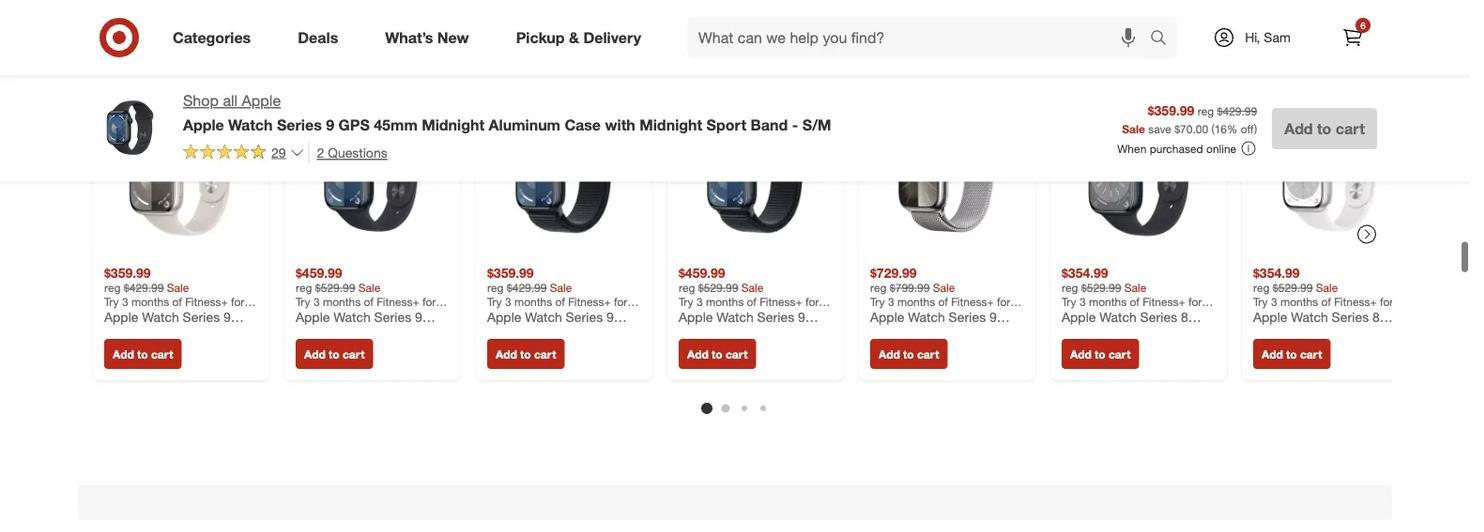 Task type: locate. For each thing, give the bounding box(es) containing it.
3 $529.99 from the left
[[1082, 281, 1122, 295]]

1 $354.99 from the left
[[1062, 265, 1109, 281]]

1 vertical spatial apple
[[183, 115, 224, 134]]

$359.99
[[1148, 102, 1195, 118], [104, 265, 151, 281], [487, 265, 534, 281]]

0 horizontal spatial midnight
[[422, 115, 485, 134]]

pickup & delivery link
[[500, 17, 665, 58]]

similar items
[[669, 42, 802, 69]]

sale for apple watch series 8 gps + cellular 45mm silver aluminum case with white sport band - s/m image
[[1317, 281, 1339, 295]]

70.00
[[1181, 121, 1209, 136]]

off
[[1241, 121, 1255, 136]]

sale inside $729.99 reg $799.99 sale
[[933, 281, 955, 295]]

(
[[1212, 121, 1215, 136]]

1 $459.99 reg $529.99 sale from the left
[[296, 265, 381, 295]]

to for the apple watch series 9 gps + cellular 45mm midnight aluminum case with midnight sport band - s/m image
[[329, 347, 340, 362]]

$354.99 reg $529.99 sale
[[1062, 265, 1147, 295], [1254, 265, 1339, 295]]

what's new
[[385, 28, 469, 47]]

to for apple watch series 9 gps + cellular 45mm midnight aluminum case with midnight sport loop image
[[712, 347, 723, 362]]

$729.99 reg $799.99 sale
[[871, 265, 955, 295]]

shop all apple apple watch series 9 gps 45mm midnight aluminum case with midnight sport band - s/m
[[183, 92, 832, 134]]

apple watch series 9 gps 45mm starlight aluminum case with starlight sport band - s/m image
[[104, 100, 258, 254]]

1 horizontal spatial $429.99
[[507, 281, 547, 295]]

1 horizontal spatial $459.99
[[679, 265, 726, 281]]

0 horizontal spatial $359.99 reg $429.99 sale
[[104, 265, 189, 295]]

apple watch series 8 gps + cellular 45mm silver aluminum case with white sport band - s/m image
[[1254, 100, 1408, 254]]

45mm
[[374, 115, 418, 134]]

1 $529.99 from the left
[[315, 281, 355, 295]]

1 horizontal spatial $359.99
[[487, 265, 534, 281]]

$459.99 for apple watch series 9 gps + cellular 45mm midnight aluminum case with midnight sport loop image
[[679, 265, 726, 281]]

to
[[1318, 119, 1332, 137], [137, 347, 148, 362], [329, 347, 340, 362], [520, 347, 531, 362], [712, 347, 723, 362], [904, 347, 914, 362], [1095, 347, 1106, 362], [1287, 347, 1298, 362]]

all
[[223, 92, 238, 110]]

add to cart button for apple watch series 9 gps + cellular 45mm midnight aluminum case with midnight sport loop image
[[679, 339, 756, 370]]

add to cart for apple watch series 8 gps + cellular 45mm silver aluminum case with white sport band - s/m image
[[1262, 347, 1323, 362]]

1 horizontal spatial $354.99 reg $529.99 sale
[[1254, 265, 1339, 295]]

2 $354.99 from the left
[[1254, 265, 1301, 281]]

add for apple watch series 9 gps + cellular 45mm midnight aluminum case with midnight sport loop image
[[688, 347, 709, 362]]

4 $529.99 from the left
[[1273, 281, 1313, 295]]

cart
[[1336, 119, 1366, 137], [151, 347, 173, 362], [343, 347, 365, 362], [534, 347, 556, 362], [726, 347, 748, 362], [918, 347, 940, 362], [1109, 347, 1131, 362], [1301, 347, 1323, 362]]

apple down shop
[[183, 115, 224, 134]]

purchased
[[1150, 141, 1204, 155]]

aluminum
[[489, 115, 561, 134]]

search
[[1142, 30, 1187, 48]]

%
[[1228, 121, 1238, 136]]

midnight
[[422, 115, 485, 134], [640, 115, 703, 134]]

1 $359.99 reg $429.99 sale from the left
[[104, 265, 189, 295]]

0 horizontal spatial $459.99 reg $529.99 sale
[[296, 265, 381, 295]]

online
[[1207, 141, 1237, 155]]

to for apple watch series 8 gps + cellular 45mm silver aluminum case with white sport band - s/m image
[[1287, 347, 1298, 362]]

reg inside $729.99 reg $799.99 sale
[[871, 281, 887, 295]]

$359.99 reg $429.99 sale save $ 70.00 ( 16 % off )
[[1123, 102, 1258, 136]]

midnight right 45mm
[[422, 115, 485, 134]]

0 horizontal spatial apple
[[183, 115, 224, 134]]

add to cart button
[[1273, 108, 1378, 149], [104, 339, 182, 370], [296, 339, 373, 370], [487, 339, 565, 370], [679, 339, 756, 370], [871, 339, 948, 370], [1062, 339, 1140, 370], [1254, 339, 1331, 370]]

29
[[271, 144, 286, 160]]

gps
[[339, 115, 370, 134]]

$799.99
[[890, 281, 930, 295]]

2 questions
[[317, 144, 388, 160]]

sport
[[707, 115, 747, 134]]

$359.99 reg $429.99 sale for apple watch series 9 gps 45mm starlight aluminum case with starlight sport band - s/m image
[[104, 265, 189, 295]]

add to cart for apple watch series 9 gps + cellular 45mm midnight aluminum case with midnight sport loop image
[[688, 347, 748, 362]]

reg for apple watch series 9 gps 45mm midnight aluminum case with midnight sport loop image
[[487, 281, 504, 295]]

hi, sam
[[1246, 29, 1291, 46]]

0 horizontal spatial $354.99
[[1062, 265, 1109, 281]]

midnight right with
[[640, 115, 703, 134]]

add
[[1285, 119, 1314, 137], [113, 347, 134, 362], [304, 347, 326, 362], [496, 347, 517, 362], [688, 347, 709, 362], [879, 347, 900, 362], [1071, 347, 1092, 362], [1262, 347, 1284, 362]]

0 horizontal spatial $459.99
[[296, 265, 343, 281]]

29 link
[[183, 142, 305, 165]]

0 horizontal spatial $429.99
[[124, 281, 164, 295]]

case
[[565, 115, 601, 134]]

add for apple watch series 9 gps 45mm midnight aluminum case with midnight sport loop image
[[496, 347, 517, 362]]

sale inside $359.99 reg $429.99 sale save $ 70.00 ( 16 % off )
[[1123, 121, 1146, 136]]

series
[[277, 115, 322, 134]]

$459.99 reg $529.99 sale for apple watch series 9 gps + cellular 45mm midnight aluminum case with midnight sport loop image
[[679, 265, 764, 295]]

2 horizontal spatial $429.99
[[1218, 104, 1258, 118]]

$429.99
[[1218, 104, 1258, 118], [124, 281, 164, 295], [507, 281, 547, 295]]

cart for apple watch series 9 gps 45mm midnight aluminum case with midnight sport loop image
[[534, 347, 556, 362]]

$459.99 reg $529.99 sale
[[296, 265, 381, 295], [679, 265, 764, 295]]

$429.99 for apple watch series 9 gps 45mm starlight aluminum case with starlight sport band - s/m image
[[124, 281, 164, 295]]

1 horizontal spatial $459.99 reg $529.99 sale
[[679, 265, 764, 295]]

reg for apple watch series 9 gps + cellular 45mm silver stainless steel case with silver milanese loop image
[[871, 281, 887, 295]]

0 horizontal spatial $354.99 reg $529.99 sale
[[1062, 265, 1147, 295]]

2 $354.99 reg $529.99 sale from the left
[[1254, 265, 1339, 295]]

reg
[[1198, 104, 1215, 118], [104, 281, 121, 295], [296, 281, 312, 295], [487, 281, 504, 295], [679, 281, 695, 295], [871, 281, 887, 295], [1062, 281, 1079, 295], [1254, 281, 1270, 295]]

$354.99
[[1062, 265, 1109, 281], [1254, 265, 1301, 281]]

$729.99
[[871, 265, 917, 281]]

categories
[[173, 28, 251, 47]]

16
[[1215, 121, 1228, 136]]

$529.99
[[315, 281, 355, 295], [699, 281, 739, 295], [1082, 281, 1122, 295], [1273, 281, 1313, 295]]

sale
[[1123, 121, 1146, 136], [167, 281, 189, 295], [359, 281, 381, 295], [550, 281, 572, 295], [742, 281, 764, 295], [933, 281, 955, 295], [1125, 281, 1147, 295], [1317, 281, 1339, 295]]

1 horizontal spatial $354.99
[[1254, 265, 1301, 281]]

1 horizontal spatial midnight
[[640, 115, 703, 134]]

$359.99 reg $429.99 sale
[[104, 265, 189, 295], [487, 265, 572, 295]]

2 $359.99 reg $429.99 sale from the left
[[487, 265, 572, 295]]

apple
[[242, 92, 281, 110], [183, 115, 224, 134]]

$359.99 inside $359.99 reg $429.99 sale save $ 70.00 ( 16 % off )
[[1148, 102, 1195, 118]]

cart for apple watch series 8 gps + cellular 45mm midnight aluminum case with midnight sport band - s/m image
[[1109, 347, 1131, 362]]

$529.99 for apple watch series 9 gps + cellular 45mm midnight aluminum case with midnight sport loop image
[[699, 281, 739, 295]]

1 horizontal spatial apple
[[242, 92, 281, 110]]

to for apple watch series 9 gps 45mm starlight aluminum case with starlight sport band - s/m image
[[137, 347, 148, 362]]

delivery
[[584, 28, 642, 47]]

add for apple watch series 9 gps + cellular 45mm silver stainless steel case with silver milanese loop image
[[879, 347, 900, 362]]

0 vertical spatial apple
[[242, 92, 281, 110]]

2 $459.99 reg $529.99 sale from the left
[[679, 265, 764, 295]]

cart for apple watch series 9 gps 45mm starlight aluminum case with starlight sport band - s/m image
[[151, 347, 173, 362]]

1 $354.99 reg $529.99 sale from the left
[[1062, 265, 1147, 295]]

2 $529.99 from the left
[[699, 281, 739, 295]]

add to cart for apple watch series 9 gps 45mm starlight aluminum case with starlight sport band - s/m image
[[113, 347, 173, 362]]

$354.99 reg $529.99 sale for apple watch series 8 gps + cellular 45mm midnight aluminum case with midnight sport band - s/m image
[[1062, 265, 1147, 295]]

add for apple watch series 8 gps + cellular 45mm midnight aluminum case with midnight sport band - s/m image
[[1071, 347, 1092, 362]]

cart for apple watch series 9 gps + cellular 45mm silver stainless steel case with silver milanese loop image
[[918, 347, 940, 362]]

2 horizontal spatial $359.99
[[1148, 102, 1195, 118]]

reg for the apple watch series 9 gps + cellular 45mm midnight aluminum case with midnight sport band - s/m image
[[296, 281, 312, 295]]

cart for the apple watch series 9 gps + cellular 45mm midnight aluminum case with midnight sport band - s/m image
[[343, 347, 365, 362]]

shop
[[183, 92, 219, 110]]

$459.99
[[296, 265, 343, 281], [679, 265, 726, 281]]

$354.99 for apple watch series 8 gps + cellular 45mm silver aluminum case with white sport band - s/m image
[[1254, 265, 1301, 281]]

)
[[1255, 121, 1258, 136]]

$429.99 for apple watch series 9 gps 45mm midnight aluminum case with midnight sport loop image
[[507, 281, 547, 295]]

cart for apple watch series 8 gps + cellular 45mm silver aluminum case with white sport band - s/m image
[[1301, 347, 1323, 362]]

$459.99 for the apple watch series 9 gps + cellular 45mm midnight aluminum case with midnight sport band - s/m image
[[296, 265, 343, 281]]

2 $459.99 from the left
[[679, 265, 726, 281]]

2 midnight from the left
[[640, 115, 703, 134]]

$359.99 for apple watch series 9 gps 45mm starlight aluminum case with starlight sport band - s/m image
[[104, 265, 151, 281]]

1 $459.99 from the left
[[296, 265, 343, 281]]

-
[[793, 115, 799, 134]]

add to cart
[[1285, 119, 1366, 137], [113, 347, 173, 362], [304, 347, 365, 362], [496, 347, 556, 362], [688, 347, 748, 362], [879, 347, 940, 362], [1071, 347, 1131, 362], [1262, 347, 1323, 362]]

when
[[1118, 141, 1147, 155]]

to for apple watch series 8 gps + cellular 45mm midnight aluminum case with midnight sport band - s/m image
[[1095, 347, 1106, 362]]

1 horizontal spatial $359.99 reg $429.99 sale
[[487, 265, 572, 295]]

add to cart button for the apple watch series 9 gps + cellular 45mm midnight aluminum case with midnight sport band - s/m image
[[296, 339, 373, 370]]

apple up watch
[[242, 92, 281, 110]]

0 horizontal spatial $359.99
[[104, 265, 151, 281]]



Task type: describe. For each thing, give the bounding box(es) containing it.
sale for apple watch series 9 gps 45mm starlight aluminum case with starlight sport band - s/m image
[[167, 281, 189, 295]]

$354.99 for apple watch series 8 gps + cellular 45mm midnight aluminum case with midnight sport band - s/m image
[[1062, 265, 1109, 281]]

pickup & delivery
[[516, 28, 642, 47]]

watch
[[228, 115, 273, 134]]

when purchased online
[[1118, 141, 1237, 155]]

$529.99 for the apple watch series 9 gps + cellular 45mm midnight aluminum case with midnight sport band - s/m image
[[315, 281, 355, 295]]

add for apple watch series 9 gps 45mm starlight aluminum case with starlight sport band - s/m image
[[113, 347, 134, 362]]

questions
[[328, 144, 388, 160]]

image of apple watch series 9 gps 45mm midnight aluminum case with midnight sport band - s/m image
[[93, 90, 168, 165]]

reg for apple watch series 8 gps + cellular 45mm midnight aluminum case with midnight sport band - s/m image
[[1062, 281, 1079, 295]]

$429.99 inside $359.99 reg $429.99 sale save $ 70.00 ( 16 % off )
[[1218, 104, 1258, 118]]

1 midnight from the left
[[422, 115, 485, 134]]

2 questions link
[[309, 142, 388, 163]]

deals
[[298, 28, 338, 47]]

deals link
[[282, 17, 362, 58]]

band
[[751, 115, 788, 134]]

what's new link
[[369, 17, 493, 58]]

search button
[[1142, 17, 1187, 62]]

reg inside $359.99 reg $429.99 sale save $ 70.00 ( 16 % off )
[[1198, 104, 1215, 118]]

add to cart for apple watch series 9 gps 45mm midnight aluminum case with midnight sport loop image
[[496, 347, 556, 362]]

$354.99 reg $529.99 sale for apple watch series 8 gps + cellular 45mm silver aluminum case with white sport band - s/m image
[[1254, 265, 1339, 295]]

to for apple watch series 9 gps + cellular 45mm silver stainless steel case with silver milanese loop image
[[904, 347, 914, 362]]

cart for apple watch series 9 gps + cellular 45mm midnight aluminum case with midnight sport loop image
[[726, 347, 748, 362]]

add to cart button for apple watch series 9 gps 45mm starlight aluminum case with starlight sport band - s/m image
[[104, 339, 182, 370]]

items
[[746, 42, 802, 69]]

sale for apple watch series 8 gps + cellular 45mm midnight aluminum case with midnight sport band - s/m image
[[1125, 281, 1147, 295]]

sam
[[1264, 29, 1291, 46]]

save
[[1149, 121, 1172, 136]]

add for the apple watch series 9 gps + cellular 45mm midnight aluminum case with midnight sport band - s/m image
[[304, 347, 326, 362]]

categories link
[[157, 17, 274, 58]]

$
[[1175, 121, 1181, 136]]

What can we help you find? suggestions appear below search field
[[688, 17, 1155, 58]]

&
[[569, 28, 579, 47]]

add to cart for apple watch series 8 gps + cellular 45mm midnight aluminum case with midnight sport band - s/m image
[[1071, 347, 1131, 362]]

to for apple watch series 9 gps 45mm midnight aluminum case with midnight sport loop image
[[520, 347, 531, 362]]

$359.99 for apple watch series 9 gps 45mm midnight aluminum case with midnight sport loop image
[[487, 265, 534, 281]]

6
[[1361, 19, 1366, 31]]

add to cart for the apple watch series 9 gps + cellular 45mm midnight aluminum case with midnight sport band - s/m image
[[304, 347, 365, 362]]

apple watch series 9 gps + cellular 45mm midnight aluminum case with midnight sport band - s/m image
[[296, 100, 450, 254]]

$529.99 for apple watch series 8 gps + cellular 45mm silver aluminum case with white sport band - s/m image
[[1273, 281, 1313, 295]]

sale for apple watch series 9 gps + cellular 45mm midnight aluminum case with midnight sport loop image
[[742, 281, 764, 295]]

add to cart button for apple watch series 8 gps + cellular 45mm midnight aluminum case with midnight sport band - s/m image
[[1062, 339, 1140, 370]]

reg for apple watch series 8 gps + cellular 45mm silver aluminum case with white sport band - s/m image
[[1254, 281, 1270, 295]]

add for apple watch series 8 gps + cellular 45mm silver aluminum case with white sport band - s/m image
[[1262, 347, 1284, 362]]

2
[[317, 144, 324, 160]]

pickup
[[516, 28, 565, 47]]

apple watch series 8 gps + cellular 45mm midnight aluminum case with midnight sport band - s/m image
[[1062, 100, 1216, 254]]

apple watch series 9 gps + cellular 45mm midnight aluminum case with midnight sport loop image
[[679, 100, 833, 254]]

add to cart button for apple watch series 9 gps 45mm midnight aluminum case with midnight sport loop image
[[487, 339, 565, 370]]

add to cart for apple watch series 9 gps + cellular 45mm silver stainless steel case with silver milanese loop image
[[879, 347, 940, 362]]

apple watch series 9 gps + cellular 45mm silver stainless steel case with silver milanese loop image
[[871, 100, 1025, 254]]

apple watch series 9 gps 45mm midnight aluminum case with midnight sport loop image
[[487, 100, 641, 254]]

what's
[[385, 28, 433, 47]]

9
[[326, 115, 334, 134]]

6 link
[[1333, 17, 1374, 58]]

$359.99 reg $429.99 sale for apple watch series 9 gps 45mm midnight aluminum case with midnight sport loop image
[[487, 265, 572, 295]]

reg for apple watch series 9 gps + cellular 45mm midnight aluminum case with midnight sport loop image
[[679, 281, 695, 295]]

$459.99 reg $529.99 sale for the apple watch series 9 gps + cellular 45mm midnight aluminum case with midnight sport band - s/m image
[[296, 265, 381, 295]]

reg for apple watch series 9 gps 45mm starlight aluminum case with starlight sport band - s/m image
[[104, 281, 121, 295]]

add to cart button for apple watch series 9 gps + cellular 45mm silver stainless steel case with silver milanese loop image
[[871, 339, 948, 370]]

$529.99 for apple watch series 8 gps + cellular 45mm midnight aluminum case with midnight sport band - s/m image
[[1082, 281, 1122, 295]]

sale for the apple watch series 9 gps + cellular 45mm midnight aluminum case with midnight sport band - s/m image
[[359, 281, 381, 295]]

hi,
[[1246, 29, 1261, 46]]

add to cart button for apple watch series 8 gps + cellular 45mm silver aluminum case with white sport band - s/m image
[[1254, 339, 1331, 370]]

s/m
[[803, 115, 832, 134]]

new
[[438, 28, 469, 47]]

with
[[605, 115, 636, 134]]

sale for apple watch series 9 gps + cellular 45mm silver stainless steel case with silver milanese loop image
[[933, 281, 955, 295]]

similar
[[669, 42, 740, 69]]

sale for apple watch series 9 gps 45mm midnight aluminum case with midnight sport loop image
[[550, 281, 572, 295]]



Task type: vqa. For each thing, say whether or not it's contained in the screenshot.
'Add to cart' BUTTON related to Apple Watch Series 9 GPS + Cellular 45mm Midnight Aluminum Case with Midnight Sport Loop Image
yes



